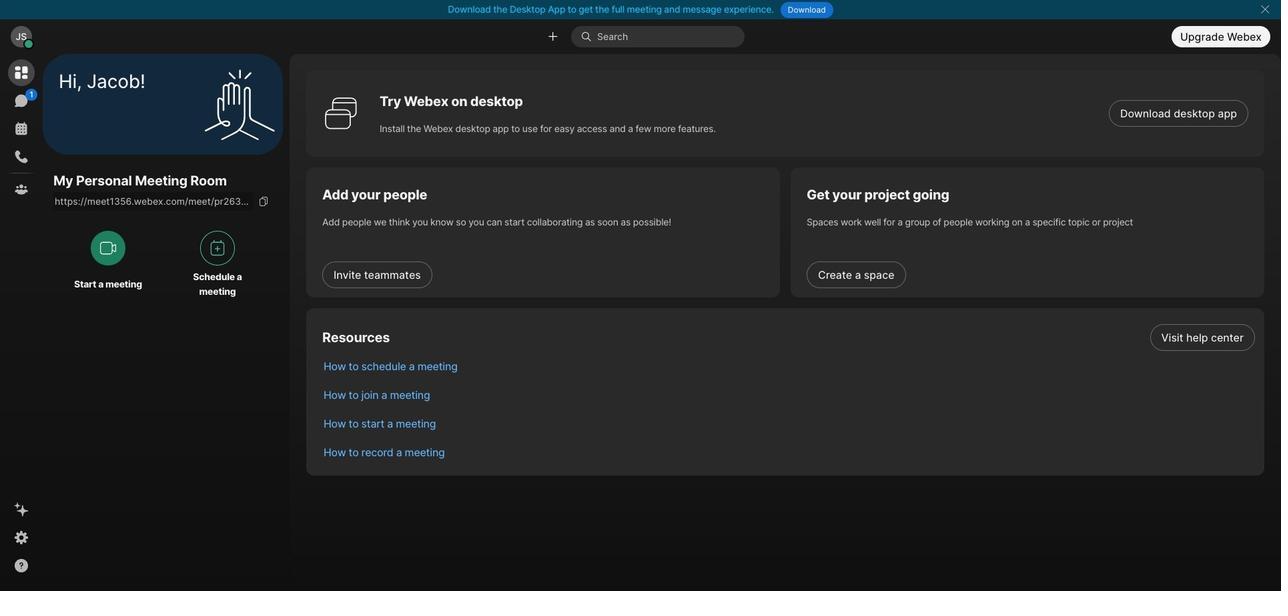 Task type: describe. For each thing, give the bounding box(es) containing it.
2 list item from the top
[[313, 352, 1265, 380]]

cancel_16 image
[[1260, 4, 1271, 15]]



Task type: locate. For each thing, give the bounding box(es) containing it.
5 list item from the top
[[313, 438, 1265, 467]]

webex tab list
[[8, 59, 37, 203]]

1 list item from the top
[[313, 323, 1265, 352]]

None text field
[[53, 192, 254, 211]]

two hands high fiving image
[[200, 64, 280, 145]]

3 list item from the top
[[313, 380, 1265, 409]]

navigation
[[0, 54, 43, 591]]

4 list item from the top
[[313, 409, 1265, 438]]

list item
[[313, 323, 1265, 352], [313, 352, 1265, 380], [313, 380, 1265, 409], [313, 409, 1265, 438], [313, 438, 1265, 467]]



Task type: vqa. For each thing, say whether or not it's contained in the screenshot.
Appearance tab
no



